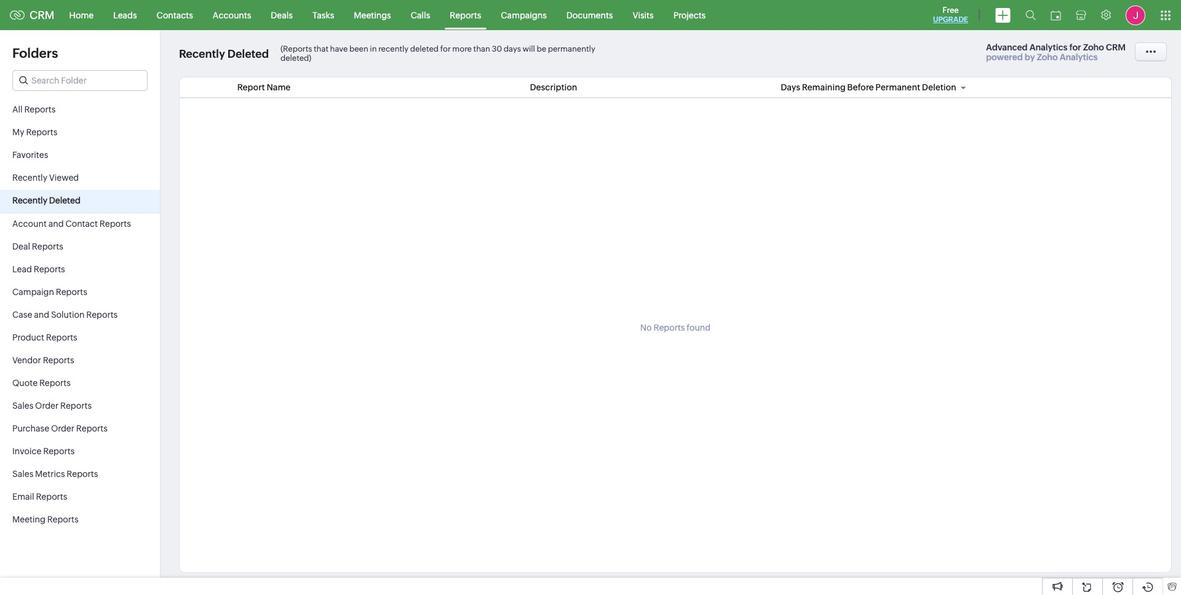 Task type: locate. For each thing, give the bounding box(es) containing it.
profile image
[[1126, 5, 1146, 25]]

folders
[[12, 46, 58, 61]]

order down sales order reports
[[51, 424, 74, 434]]

0 vertical spatial recently deleted
[[179, 48, 269, 61]]

1 horizontal spatial for
[[1070, 42, 1082, 52]]

and right case
[[34, 310, 49, 320]]

(reports that have been in recently deleted for more than 30 days will be permanently deleted)
[[281, 44, 596, 63]]

reports up lead reports
[[32, 242, 63, 252]]

be
[[537, 44, 547, 54]]

and
[[48, 219, 64, 229], [34, 310, 49, 320]]

1 horizontal spatial crm
[[1106, 42, 1126, 52]]

deleted up report
[[228, 48, 269, 61]]

and left contact
[[48, 219, 64, 229]]

recently deleted down accounts
[[179, 48, 269, 61]]

reports inside "link"
[[56, 287, 87, 297]]

report name
[[237, 82, 291, 92]]

case and solution reports link
[[0, 305, 160, 327]]

for right by
[[1070, 42, 1082, 52]]

crm
[[30, 9, 55, 22], [1106, 42, 1126, 52]]

solution
[[51, 310, 85, 320]]

more
[[453, 44, 472, 54]]

free
[[943, 6, 959, 15]]

1 vertical spatial order
[[51, 424, 74, 434]]

analytics
[[1030, 42, 1068, 52], [1060, 52, 1098, 62]]

crm inside advanced analytics for zoho crm powered by zoho analytics
[[1106, 42, 1126, 52]]

reports up the campaign reports on the left of page
[[34, 265, 65, 274]]

will
[[523, 44, 535, 54]]

recently up account
[[12, 196, 47, 206]]

reports down quote reports link
[[60, 401, 92, 411]]

0 vertical spatial sales
[[12, 401, 33, 411]]

days
[[504, 44, 521, 54]]

my reports link
[[0, 122, 160, 145]]

order
[[35, 401, 59, 411], [51, 424, 74, 434]]

meetings
[[354, 10, 391, 20]]

accounts
[[213, 10, 251, 20]]

sales metrics reports link
[[0, 464, 160, 487]]

crm up folders
[[30, 9, 55, 22]]

tasks
[[313, 10, 334, 20]]

documents link
[[557, 0, 623, 30]]

upgrade
[[933, 15, 969, 24]]

lead reports link
[[0, 259, 160, 282]]

name
[[267, 82, 291, 92]]

deal reports link
[[0, 236, 160, 259]]

favorites link
[[0, 145, 160, 167]]

reports right the all
[[24, 105, 56, 114]]

recently inside 'link'
[[12, 173, 47, 183]]

1 vertical spatial recently deleted
[[12, 196, 80, 206]]

0 horizontal spatial zoho
[[1037, 52, 1058, 62]]

1 vertical spatial recently
[[12, 173, 47, 183]]

recently viewed link
[[0, 167, 160, 190]]

reports right no
[[654, 323, 685, 333]]

home link
[[59, 0, 103, 30]]

recently
[[379, 44, 409, 54]]

1 vertical spatial and
[[34, 310, 49, 320]]

sales down quote on the left of the page
[[12, 401, 33, 411]]

calls link
[[401, 0, 440, 30]]

no
[[641, 323, 652, 333]]

0 horizontal spatial for
[[440, 44, 451, 54]]

reports up solution
[[56, 287, 87, 297]]

order inside 'link'
[[35, 401, 59, 411]]

crm down profile element
[[1106, 42, 1126, 52]]

leads
[[113, 10, 137, 20]]

purchase
[[12, 424, 49, 434]]

search element
[[1018, 0, 1044, 30]]

documents
[[567, 10, 613, 20]]

email reports
[[12, 492, 67, 502]]

sales inside 'link'
[[12, 401, 33, 411]]

deleted
[[228, 48, 269, 61], [49, 196, 80, 206]]

deals link
[[261, 0, 303, 30]]

reports up sales order reports
[[39, 378, 71, 388]]

create menu element
[[988, 0, 1018, 30]]

quote reports link
[[0, 373, 160, 396]]

deleted down the viewed
[[49, 196, 80, 206]]

for
[[1070, 42, 1082, 52], [440, 44, 451, 54]]

reports up more
[[450, 10, 481, 20]]

email
[[12, 492, 34, 502]]

0 vertical spatial recently
[[179, 48, 225, 61]]

been
[[350, 44, 368, 54]]

0 horizontal spatial crm
[[30, 9, 55, 22]]

my
[[12, 127, 24, 137]]

projects
[[674, 10, 706, 20]]

reports down 'campaign reports' "link"
[[86, 310, 118, 320]]

deal
[[12, 242, 30, 252]]

recently for recently viewed 'link' at the top of page
[[12, 173, 47, 183]]

in
[[370, 44, 377, 54]]

have
[[330, 44, 348, 54]]

recently viewed
[[12, 173, 79, 183]]

recently down favorites
[[12, 173, 47, 183]]

recently deleted
[[179, 48, 269, 61], [12, 196, 80, 206]]

free upgrade
[[933, 6, 969, 24]]

description
[[530, 82, 577, 92]]

account
[[12, 219, 47, 229]]

1 horizontal spatial deleted
[[228, 48, 269, 61]]

0 vertical spatial order
[[35, 401, 59, 411]]

reports down 'metrics'
[[36, 492, 67, 502]]

case
[[12, 310, 32, 320]]

and for account
[[48, 219, 64, 229]]

permanent
[[876, 82, 921, 92]]

for left more
[[440, 44, 451, 54]]

0 horizontal spatial deleted
[[49, 196, 80, 206]]

advanced analytics for zoho crm powered by zoho analytics
[[986, 42, 1126, 62]]

(reports
[[281, 44, 312, 54]]

product reports
[[12, 333, 77, 343]]

0 vertical spatial and
[[48, 219, 64, 229]]

1 vertical spatial deleted
[[49, 196, 80, 206]]

order for purchase
[[51, 424, 74, 434]]

vendor reports
[[12, 356, 74, 366]]

1 sales from the top
[[12, 401, 33, 411]]

0 horizontal spatial recently deleted
[[12, 196, 80, 206]]

my reports
[[12, 127, 57, 137]]

and for case
[[34, 310, 49, 320]]

remaining
[[802, 82, 846, 92]]

recently deleted down recently viewed
[[12, 196, 80, 206]]

reports down product reports
[[43, 356, 74, 366]]

1 vertical spatial sales
[[12, 470, 33, 479]]

search image
[[1026, 10, 1036, 20]]

viewed
[[49, 173, 79, 183]]

vendor reports link
[[0, 350, 160, 373]]

2 sales from the top
[[12, 470, 33, 479]]

2 vertical spatial recently
[[12, 196, 47, 206]]

recently down contacts
[[179, 48, 225, 61]]

sales up email in the left of the page
[[12, 470, 33, 479]]

order down "quote reports"
[[35, 401, 59, 411]]

1 vertical spatial crm
[[1106, 42, 1126, 52]]

product reports link
[[0, 327, 160, 350]]

invoice reports
[[12, 447, 75, 457]]

recently
[[179, 48, 225, 61], [12, 173, 47, 183], [12, 196, 47, 206]]



Task type: describe. For each thing, give the bounding box(es) containing it.
create menu image
[[996, 8, 1011, 22]]

profile element
[[1119, 0, 1153, 30]]

visits link
[[623, 0, 664, 30]]

meeting
[[12, 515, 45, 525]]

deletion
[[922, 82, 957, 92]]

all
[[12, 105, 22, 114]]

lead reports
[[12, 265, 65, 274]]

meeting reports
[[12, 515, 79, 525]]

report
[[237, 82, 265, 92]]

campaign reports
[[12, 287, 87, 297]]

email reports link
[[0, 487, 160, 510]]

account and contact reports
[[12, 219, 131, 229]]

reports inside 'link'
[[60, 401, 92, 411]]

crm link
[[10, 9, 55, 22]]

reports right my on the top left
[[26, 127, 57, 137]]

campaigns link
[[491, 0, 557, 30]]

visits
[[633, 10, 654, 20]]

product
[[12, 333, 44, 343]]

quote reports
[[12, 378, 71, 388]]

contacts
[[157, 10, 193, 20]]

sales order reports link
[[0, 396, 160, 418]]

deals
[[271, 10, 293, 20]]

order for sales
[[35, 401, 59, 411]]

sales order reports
[[12, 401, 92, 411]]

reports down 'email reports' link
[[47, 515, 79, 525]]

0 vertical spatial crm
[[30, 9, 55, 22]]

reports down invoice reports link
[[67, 470, 98, 479]]

by
[[1025, 52, 1035, 62]]

contacts link
[[147, 0, 203, 30]]

Search Folder text field
[[13, 71, 147, 90]]

favorites
[[12, 150, 48, 160]]

reports link
[[440, 0, 491, 30]]

purchase order reports link
[[0, 418, 160, 441]]

recently deleted link
[[0, 190, 160, 213]]

vendor
[[12, 356, 41, 366]]

case and solution reports
[[12, 310, 118, 320]]

deleted
[[410, 44, 439, 54]]

projects link
[[664, 0, 716, 30]]

quote
[[12, 378, 38, 388]]

home
[[69, 10, 94, 20]]

1 horizontal spatial recently deleted
[[179, 48, 269, 61]]

recently for recently deleted link
[[12, 196, 47, 206]]

calls
[[411, 10, 430, 20]]

that
[[314, 44, 329, 54]]

found
[[687, 323, 711, 333]]

sales metrics reports
[[12, 470, 98, 479]]

metrics
[[35, 470, 65, 479]]

contact
[[65, 219, 98, 229]]

reports right contact
[[100, 219, 131, 229]]

reports down case and solution reports
[[46, 333, 77, 343]]

for inside advanced analytics for zoho crm powered by zoho analytics
[[1070, 42, 1082, 52]]

than
[[474, 44, 490, 54]]

leads link
[[103, 0, 147, 30]]

tasks link
[[303, 0, 344, 30]]

deal reports
[[12, 242, 63, 252]]

reports down purchase order reports
[[43, 447, 75, 457]]

30
[[492, 44, 502, 54]]

reports down sales order reports 'link'
[[76, 424, 108, 434]]

permanently
[[548, 44, 596, 54]]

campaign
[[12, 287, 54, 297]]

0 vertical spatial deleted
[[228, 48, 269, 61]]

powered
[[986, 52, 1023, 62]]

before
[[848, 82, 874, 92]]

no reports found
[[641, 323, 711, 333]]

sales for sales order reports
[[12, 401, 33, 411]]

campaign reports link
[[0, 282, 160, 305]]

for inside (reports that have been in recently deleted for more than 30 days will be permanently deleted)
[[440, 44, 451, 54]]

all reports
[[12, 105, 56, 114]]

accounts link
[[203, 0, 261, 30]]

meeting reports link
[[0, 510, 160, 532]]

sales for sales metrics reports
[[12, 470, 33, 479]]

invoice reports link
[[0, 441, 160, 464]]

purchase order reports
[[12, 424, 108, 434]]

calendar image
[[1051, 10, 1062, 20]]

days
[[781, 82, 801, 92]]

1 horizontal spatial zoho
[[1083, 42, 1104, 52]]

deleted)
[[281, 54, 311, 63]]

days remaining before permanent deletion
[[781, 82, 957, 92]]

lead
[[12, 265, 32, 274]]

meetings link
[[344, 0, 401, 30]]

all reports link
[[0, 99, 160, 122]]

invoice
[[12, 447, 41, 457]]



Task type: vqa. For each thing, say whether or not it's contained in the screenshot.
1st the Sales from the top
yes



